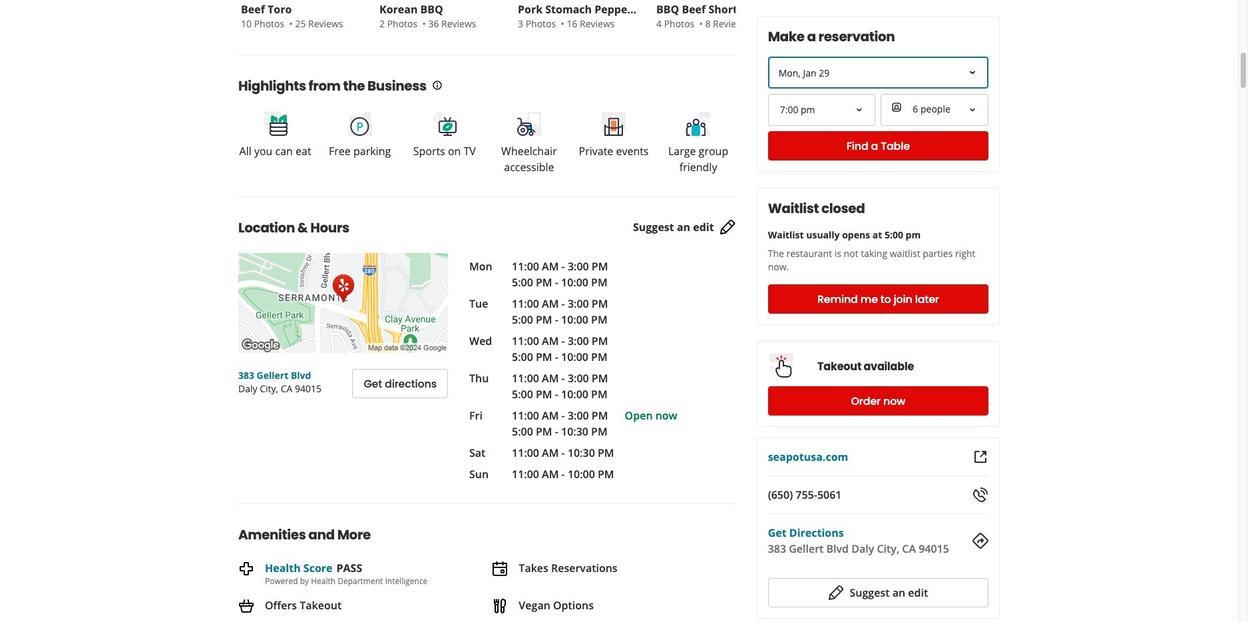 Task type: locate. For each thing, give the bounding box(es) containing it.
24 phone v2 image
[[973, 487, 989, 503]]

private_events image
[[601, 110, 627, 137]]

24 directions v2 image
[[973, 533, 989, 549]]

24 food v2 image
[[492, 598, 508, 614]]

location & hours element
[[217, 196, 757, 482]]

free_parking image
[[347, 110, 373, 137]]

info icon image
[[432, 80, 443, 91], [432, 80, 443, 91]]

24 shopping v2 image
[[238, 598, 254, 614]]

large_group_friendly image
[[685, 110, 712, 137]]

24 medical v2 image
[[238, 561, 254, 577]]

None field
[[881, 94, 989, 126], [770, 95, 875, 125], [881, 94, 989, 126], [770, 95, 875, 125]]

24 reservation v2 image
[[492, 561, 508, 577]]

all_you_can_eat image
[[262, 110, 289, 137]]



Task type: describe. For each thing, give the bounding box(es) containing it.
24 pencil v2 image
[[720, 219, 736, 235]]

Select a date text field
[[768, 57, 989, 89]]

sports_on_tv image
[[431, 110, 458, 137]]

24 pencil v2 image
[[829, 585, 845, 601]]

wheelchair_accessible image
[[516, 110, 543, 137]]

24 external link v2 image
[[973, 449, 989, 465]]

amenities and more element
[[217, 504, 746, 622]]

map image
[[238, 253, 448, 353]]



Task type: vqa. For each thing, say whether or not it's contained in the screenshot.
top Sushi Bars button
no



